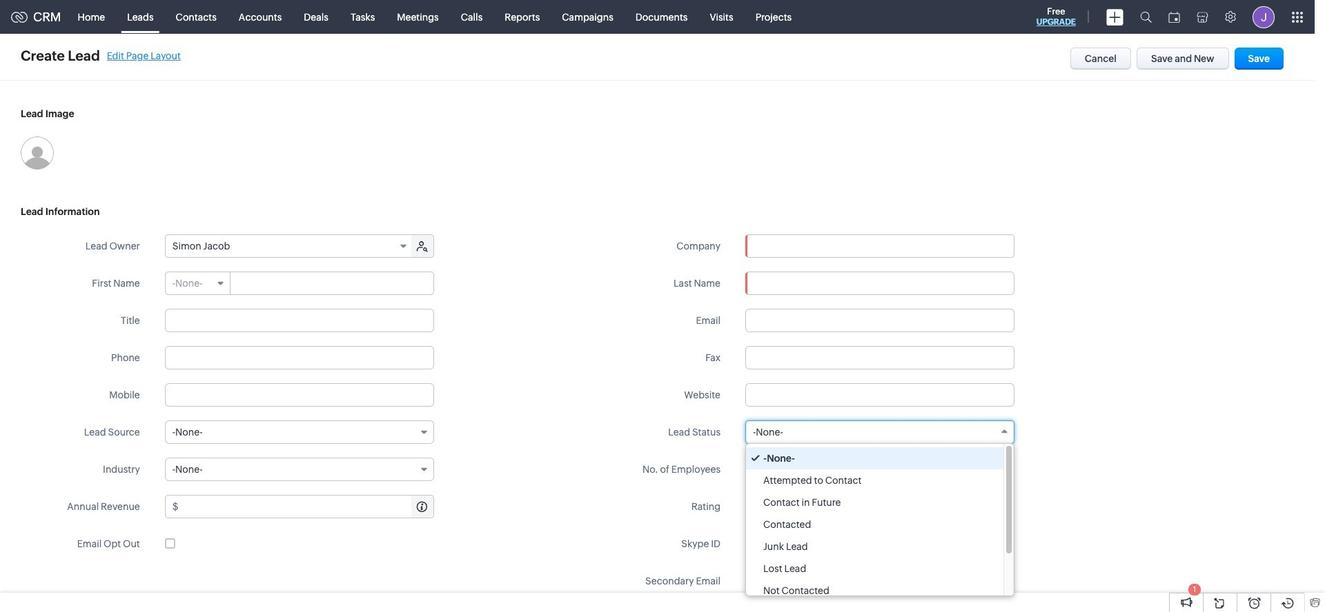 Task type: vqa. For each thing, say whether or not it's contained in the screenshot.
list box
yes



Task type: describe. For each thing, give the bounding box(es) containing it.
profile element
[[1244, 0, 1283, 33]]

create menu image
[[1106, 9, 1124, 25]]

4 option from the top
[[746, 514, 1003, 536]]

search image
[[1140, 11, 1152, 23]]

3 option from the top
[[746, 492, 1003, 514]]

7 option from the top
[[746, 580, 1003, 602]]

image image
[[21, 137, 54, 170]]

6 option from the top
[[746, 558, 1003, 580]]

1 option from the top
[[746, 448, 1003, 470]]

profile image
[[1253, 6, 1275, 28]]

5 option from the top
[[746, 536, 1003, 558]]



Task type: locate. For each thing, give the bounding box(es) containing it.
2 option from the top
[[746, 470, 1003, 492]]

logo image
[[11, 11, 28, 22]]

create menu element
[[1098, 0, 1132, 33]]

list box
[[746, 444, 1014, 602]]

None text field
[[746, 235, 1014, 257], [165, 309, 434, 333], [745, 309, 1014, 333], [165, 346, 434, 370], [745, 384, 1014, 407], [745, 533, 1014, 556], [746, 235, 1014, 257], [165, 309, 434, 333], [745, 309, 1014, 333], [165, 346, 434, 370], [745, 384, 1014, 407], [745, 533, 1014, 556]]

search element
[[1132, 0, 1160, 34]]

None field
[[165, 235, 413, 257], [746, 235, 1014, 257], [165, 273, 230, 295], [165, 421, 434, 444], [745, 421, 1014, 444], [165, 458, 434, 482], [165, 235, 413, 257], [746, 235, 1014, 257], [165, 273, 230, 295], [165, 421, 434, 444], [745, 421, 1014, 444], [165, 458, 434, 482]]

calendar image
[[1168, 11, 1180, 22]]

option
[[746, 448, 1003, 470], [746, 470, 1003, 492], [746, 492, 1003, 514], [746, 514, 1003, 536], [746, 536, 1003, 558], [746, 558, 1003, 580], [746, 580, 1003, 602]]

None text field
[[745, 272, 1014, 295], [231, 273, 433, 295], [745, 346, 1014, 370], [165, 384, 434, 407], [745, 458, 1014, 482], [181, 496, 433, 518], [745, 570, 1014, 593], [745, 272, 1014, 295], [231, 273, 433, 295], [745, 346, 1014, 370], [165, 384, 434, 407], [745, 458, 1014, 482], [181, 496, 433, 518], [745, 570, 1014, 593]]



